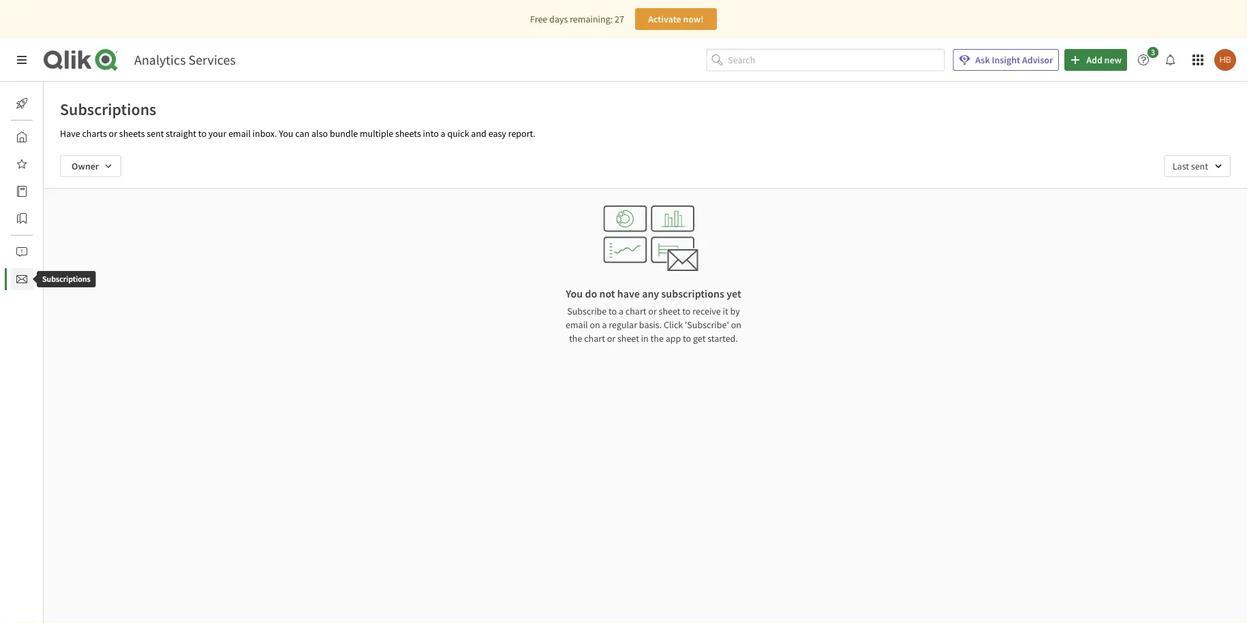 Task type: vqa. For each thing, say whether or not it's contained in the screenshot.
"Insight" at the right
yes



Task type: describe. For each thing, give the bounding box(es) containing it.
owner
[[72, 160, 99, 172]]

regular
[[609, 319, 637, 331]]

straight
[[166, 127, 196, 140]]

have charts or sheets sent straight to your email inbox. you can also bundle multiple sheets into a quick and easy report.
[[60, 127, 536, 140]]

to left the get
[[683, 333, 691, 345]]

ask insight advisor
[[975, 54, 1053, 66]]

report.
[[508, 127, 536, 140]]

subscriptions inside tooltip
[[42, 274, 90, 285]]

free
[[530, 13, 547, 25]]

1 the from the left
[[569, 333, 582, 345]]

advisor
[[1022, 54, 1053, 66]]

searchbar element
[[706, 49, 945, 71]]

ask insight advisor button
[[953, 49, 1059, 71]]

click
[[664, 319, 683, 331]]

activate now!
[[648, 13, 704, 25]]

Search text field
[[728, 49, 945, 71]]

days
[[549, 13, 568, 25]]

ask
[[975, 54, 990, 66]]

also
[[311, 127, 328, 140]]

1 sheets from the left
[[119, 127, 145, 140]]

get
[[693, 333, 706, 345]]

you inside you do not have any subscriptions yet subscribe to a chart or sheet to receive it by email on a regular basis. click 'subscribe' on the chart or sheet in the app to get started.
[[566, 287, 583, 301]]

1 horizontal spatial chart
[[625, 305, 646, 318]]

1 on from the left
[[590, 319, 600, 331]]

3 button
[[1133, 47, 1163, 71]]

analytics services element
[[134, 51, 236, 68]]

0 horizontal spatial a
[[441, 127, 445, 140]]

0 vertical spatial or
[[109, 127, 117, 140]]

free days remaining: 27
[[530, 13, 624, 25]]

have
[[60, 127, 80, 140]]

howard brown image
[[1214, 49, 1236, 71]]

0 horizontal spatial sheet
[[617, 333, 639, 345]]

and
[[471, 127, 486, 140]]

it
[[723, 305, 728, 318]]

collections image
[[16, 213, 27, 224]]

add new button
[[1065, 49, 1127, 71]]

27
[[615, 13, 624, 25]]

1 horizontal spatial sheet
[[659, 305, 680, 318]]

last sent
[[1173, 160, 1208, 172]]

easy
[[488, 127, 506, 140]]

3
[[1151, 47, 1155, 58]]

by
[[730, 305, 740, 318]]

sent inside field
[[1191, 160, 1208, 172]]

bundle
[[330, 127, 358, 140]]

analytics
[[134, 51, 186, 68]]

analytics services
[[134, 51, 236, 68]]

services
[[188, 51, 236, 68]]

home
[[44, 131, 68, 143]]

do
[[585, 287, 597, 301]]

catalog
[[44, 185, 74, 198]]

your
[[208, 127, 226, 140]]

add new
[[1086, 54, 1122, 66]]

to down subscriptions
[[682, 305, 691, 318]]

app
[[666, 333, 681, 345]]

to up "regular"
[[609, 305, 617, 318]]

any
[[642, 287, 659, 301]]

0 horizontal spatial you
[[279, 127, 293, 140]]

charts
[[82, 127, 107, 140]]

activate
[[648, 13, 681, 25]]



Task type: locate. For each thing, give the bounding box(es) containing it.
owner button
[[60, 155, 121, 177]]

sheet up the click
[[659, 305, 680, 318]]

Last sent field
[[1164, 155, 1231, 177]]

subscribe
[[567, 305, 607, 318]]

started.
[[707, 333, 738, 345]]

0 vertical spatial chart
[[625, 305, 646, 318]]

0 horizontal spatial chart
[[584, 333, 605, 345]]

in
[[641, 333, 649, 345]]

1 horizontal spatial the
[[651, 333, 664, 345]]

sheet
[[659, 305, 680, 318], [617, 333, 639, 345]]

0 horizontal spatial the
[[569, 333, 582, 345]]

2 horizontal spatial or
[[648, 305, 657, 318]]

chart
[[625, 305, 646, 318], [584, 333, 605, 345]]

subscriptions tooltip
[[27, 271, 105, 288]]

2 sheets from the left
[[395, 127, 421, 140]]

2 the from the left
[[651, 333, 664, 345]]

or
[[109, 127, 117, 140], [648, 305, 657, 318], [607, 333, 615, 345]]

0 vertical spatial a
[[441, 127, 445, 140]]

sheets right charts
[[119, 127, 145, 140]]

to
[[198, 127, 206, 140], [609, 305, 617, 318], [682, 305, 691, 318], [683, 333, 691, 345]]

the down the subscribe
[[569, 333, 582, 345]]

inbox.
[[253, 127, 277, 140]]

you do not have any subscriptions yet subscribe to a chart or sheet to receive it by email on a regular basis. click 'subscribe' on the chart or sheet in the app to get started.
[[566, 287, 741, 345]]

chart up "regular"
[[625, 305, 646, 318]]

a left "regular"
[[602, 319, 607, 331]]

activate now! link
[[635, 8, 717, 30]]

email right your in the top left of the page
[[228, 127, 251, 140]]

0 vertical spatial you
[[279, 127, 293, 140]]

0 vertical spatial subscriptions
[[60, 99, 156, 119]]

have
[[617, 287, 640, 301]]

1 vertical spatial chart
[[584, 333, 605, 345]]

sheet down "regular"
[[617, 333, 639, 345]]

1 vertical spatial subscriptions
[[42, 274, 90, 285]]

quick
[[447, 127, 469, 140]]

not
[[599, 287, 615, 301]]

2 vertical spatial or
[[607, 333, 615, 345]]

chart down the subscribe
[[584, 333, 605, 345]]

sent left straight
[[147, 127, 164, 140]]

email down the subscribe
[[566, 319, 588, 331]]

you left do
[[566, 287, 583, 301]]

sent
[[147, 127, 164, 140], [1191, 160, 1208, 172]]

1 horizontal spatial sheets
[[395, 127, 421, 140]]

new
[[1104, 54, 1122, 66]]

email inside you do not have any subscriptions yet subscribe to a chart or sheet to receive it by email on a regular basis. click 'subscribe' on the chart or sheet in the app to get started.
[[566, 319, 588, 331]]

0 horizontal spatial sent
[[147, 127, 164, 140]]

1 horizontal spatial you
[[566, 287, 583, 301]]

subscriptions
[[60, 99, 156, 119], [42, 274, 90, 285]]

1 horizontal spatial or
[[607, 333, 615, 345]]

1 vertical spatial you
[[566, 287, 583, 301]]

filters region
[[44, 144, 1247, 188]]

a
[[441, 127, 445, 140], [619, 305, 624, 318], [602, 319, 607, 331]]

0 vertical spatial sent
[[147, 127, 164, 140]]

into
[[423, 127, 439, 140]]

multiple
[[360, 127, 393, 140]]

1 vertical spatial email
[[566, 319, 588, 331]]

alerts image
[[16, 247, 27, 258]]

2 on from the left
[[731, 319, 741, 331]]

now!
[[683, 13, 704, 25]]

0 horizontal spatial email
[[228, 127, 251, 140]]

sheets left into
[[395, 127, 421, 140]]

a up "regular"
[[619, 305, 624, 318]]

0 horizontal spatial on
[[590, 319, 600, 331]]

last
[[1173, 160, 1189, 172]]

yet
[[727, 287, 741, 301]]

to left your in the top left of the page
[[198, 127, 206, 140]]

'subscribe'
[[685, 319, 729, 331]]

home link
[[11, 126, 68, 148]]

on
[[590, 319, 600, 331], [731, 319, 741, 331]]

on down by
[[731, 319, 741, 331]]

on down the subscribe
[[590, 319, 600, 331]]

subscriptions
[[661, 287, 724, 301]]

1 vertical spatial sheet
[[617, 333, 639, 345]]

1 horizontal spatial sent
[[1191, 160, 1208, 172]]

you left can
[[279, 127, 293, 140]]

1 vertical spatial sent
[[1191, 160, 1208, 172]]

basis.
[[639, 319, 662, 331]]

0 vertical spatial email
[[228, 127, 251, 140]]

0 horizontal spatial sheets
[[119, 127, 145, 140]]

email
[[228, 127, 251, 140], [566, 319, 588, 331]]

1 horizontal spatial email
[[566, 319, 588, 331]]

1 vertical spatial or
[[648, 305, 657, 318]]

or right charts
[[109, 127, 117, 140]]

2 vertical spatial a
[[602, 319, 607, 331]]

receive
[[693, 305, 721, 318]]

favorites image
[[16, 159, 27, 170]]

2 horizontal spatial a
[[619, 305, 624, 318]]

sent right 'last'
[[1191, 160, 1208, 172]]

open sidebar menu image
[[16, 55, 27, 65]]

the right in
[[651, 333, 664, 345]]

you
[[279, 127, 293, 140], [566, 287, 583, 301]]

a right into
[[441, 127, 445, 140]]

the
[[569, 333, 582, 345], [651, 333, 664, 345]]

insight
[[992, 54, 1020, 66]]

or down "regular"
[[607, 333, 615, 345]]

catalog link
[[11, 181, 74, 202]]

1 horizontal spatial a
[[602, 319, 607, 331]]

navigation pane element
[[0, 87, 74, 296]]

1 horizontal spatial on
[[731, 319, 741, 331]]

0 vertical spatial sheet
[[659, 305, 680, 318]]

add
[[1086, 54, 1102, 66]]

or up basis.
[[648, 305, 657, 318]]

can
[[295, 127, 310, 140]]

1 vertical spatial a
[[619, 305, 624, 318]]

remaining:
[[570, 13, 613, 25]]

sheets
[[119, 127, 145, 140], [395, 127, 421, 140]]

0 horizontal spatial or
[[109, 127, 117, 140]]



